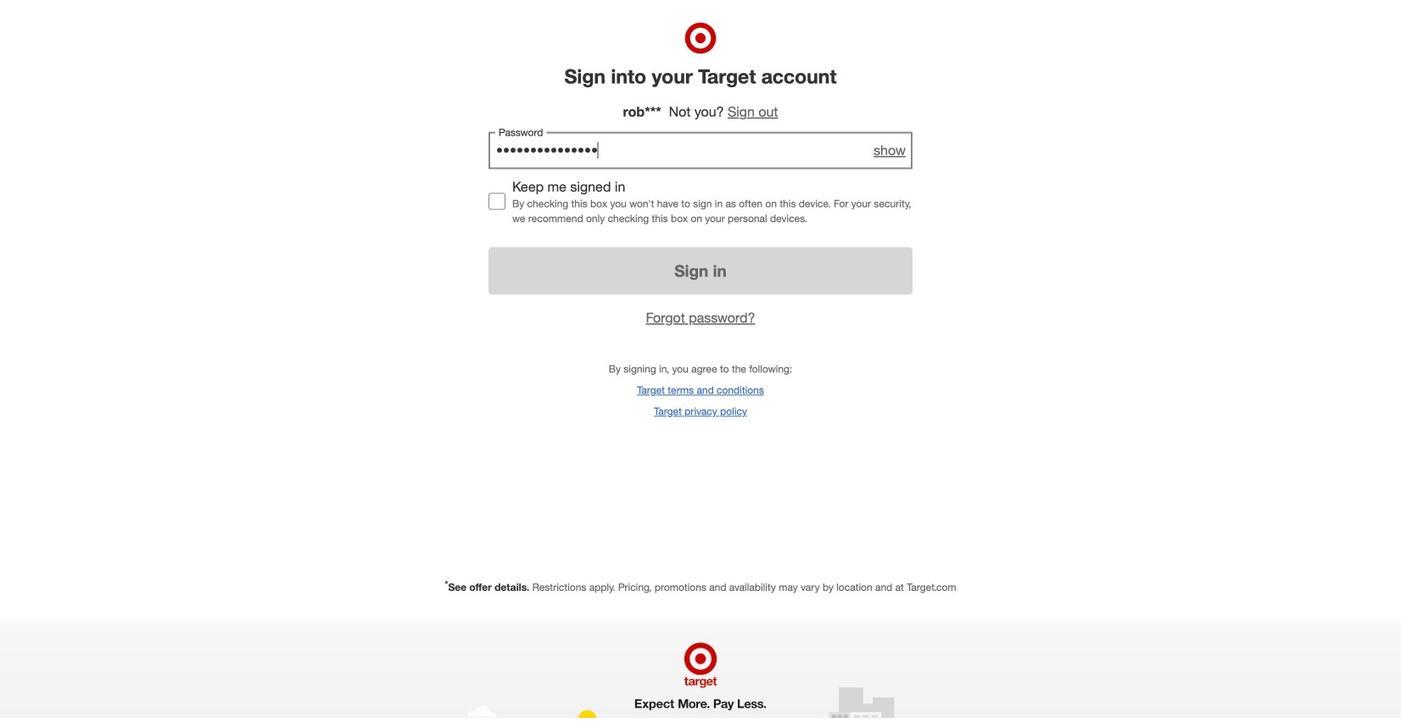 Task type: describe. For each thing, give the bounding box(es) containing it.
target: expect more. pay less. image
[[462, 622, 939, 718]]



Task type: locate. For each thing, give the bounding box(es) containing it.
None password field
[[489, 132, 913, 169]]

None checkbox
[[489, 193, 506, 210]]



Task type: vqa. For each thing, say whether or not it's contained in the screenshot.
Target: Expect More. Pay Less. "image" at bottom
yes



